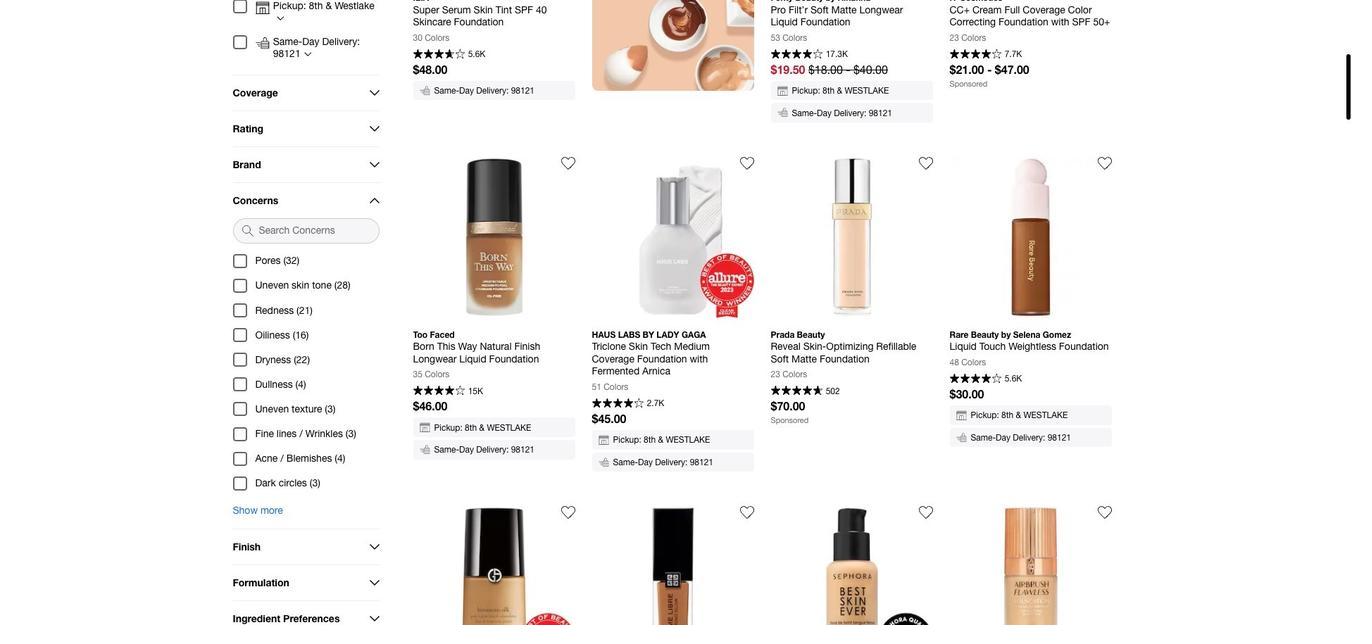 Task type: vqa. For each thing, say whether or not it's contained in the screenshot.
afterpay IMAGE
no



Task type: locate. For each thing, give the bounding box(es) containing it.
0 vertical spatial 5.6k reviews element
[[468, 50, 486, 59]]

0 horizontal spatial 5.6k reviews element
[[468, 50, 486, 59]]

4 stars element for "7.7k reviews" element
[[950, 49, 1002, 60]]

sign in to love too faced - born this way natural finish longwear liquid foundation image
[[561, 156, 575, 170]]

Search Concerns search field
[[253, 219, 379, 243]]

5.6k reviews element
[[468, 50, 486, 59], [1005, 375, 1022, 383]]

2.7k reviews element
[[647, 400, 665, 408]]

sephora collection - best skin ever liquid foundation image
[[771, 506, 933, 626]]

502 reviews element
[[826, 387, 840, 396]]

sign in to love rare beauty by selena gomez - liquid touch weightless foundation image
[[1098, 156, 1112, 170]]

1 vertical spatial 5.6k reviews element
[[1005, 375, 1022, 383]]

sign in to love charlotte tilbury - airbrush flawless longwear foundation image
[[1098, 506, 1112, 520]]

4 stars element
[[771, 49, 823, 60], [950, 49, 1002, 60], [950, 374, 1002, 385], [413, 386, 465, 398], [592, 399, 644, 410]]



Task type: describe. For each thing, give the bounding box(es) containing it.
1 horizontal spatial 5.6k reviews element
[[1005, 375, 1022, 383]]

4 stars element for right 5.6k reviews element
[[950, 374, 1002, 385]]

prada beauty - reveal skin-optimizing refillable soft matte foundation image
[[771, 156, 933, 318]]

sign in to love givenchy - prisme libre skin-caring glow foundation image
[[740, 506, 754, 520]]

4 stars element for 17.3k reviews element on the top of page
[[771, 49, 823, 60]]

17.3k reviews element
[[826, 50, 848, 59]]

sign in to love haus labs by lady gaga - triclone skin tech medium coverage foundation with fermented arnica image
[[740, 156, 754, 170]]

3.5 stars element
[[413, 49, 465, 60]]

4.5 stars element
[[771, 386, 823, 398]]

charlotte tilbury - airbrush flawless longwear foundation image
[[950, 506, 1112, 626]]

7.7k reviews element
[[1005, 50, 1022, 59]]

15k reviews element
[[468, 387, 483, 396]]

sign in to love prada beauty - reveal skin-optimizing refillable soft matte foundation image
[[919, 156, 933, 170]]

rare beauty by selena gomez - liquid touch weightless foundation image
[[950, 156, 1112, 318]]

foundation finder | take the quiz > image
[[592, 0, 754, 91]]

sign in to love armani beauty - luminous silk perfect glow flawless oil-free foundation image
[[561, 506, 575, 520]]

4 stars element for 15k reviews element
[[413, 386, 465, 398]]

givenchy - prisme libre skin-caring glow foundation image
[[592, 506, 754, 626]]

4 stars element for 2.7k reviews element
[[592, 399, 644, 410]]

haus labs by lady gaga - triclone skin tech medium coverage foundation with fermented arnica image
[[592, 156, 754, 318]]

sign in to love sephora collection - best skin ever liquid foundation image
[[919, 506, 933, 520]]

armani beauty - luminous silk perfect glow flawless oil-free foundation image
[[413, 506, 575, 626]]

too faced - born this way natural finish longwear liquid foundation image
[[413, 156, 575, 318]]



